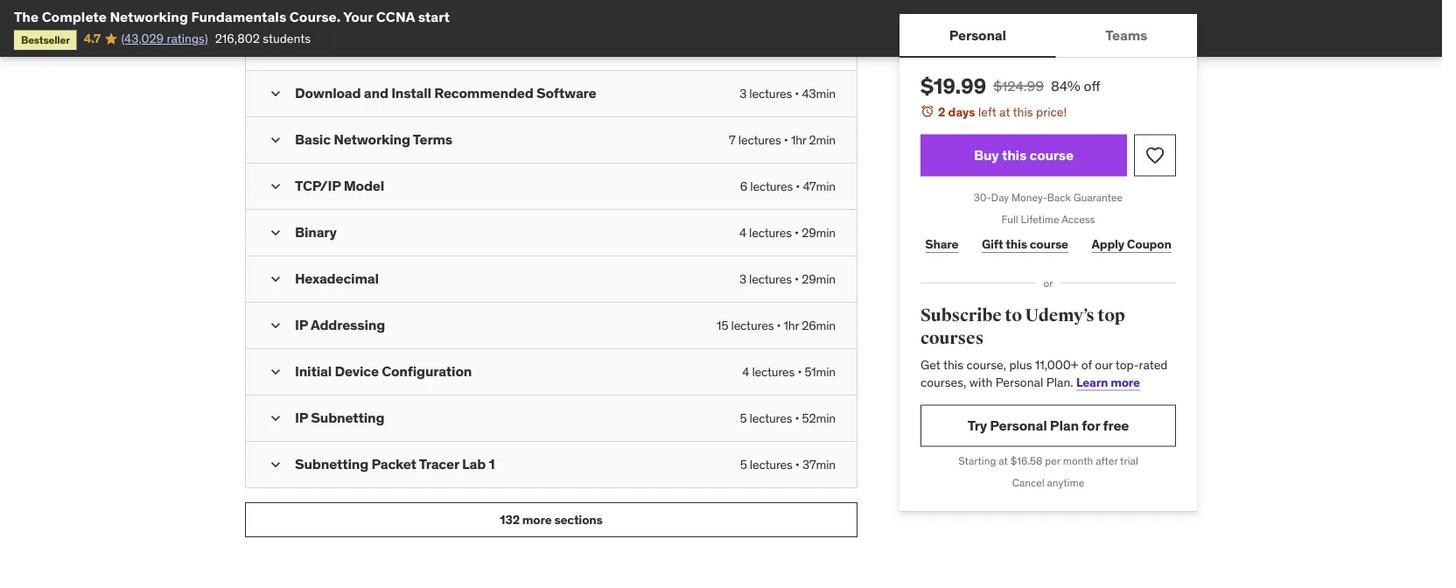 Task type: vqa. For each thing, say whether or not it's contained in the screenshot.
the bottommost Anyone
no



Task type: describe. For each thing, give the bounding box(es) containing it.
starting
[[958, 454, 996, 468]]

29min for hexadecimal
[[802, 271, 836, 287]]

fundamentals
[[191, 7, 286, 25]]

download
[[295, 84, 361, 102]]

guarantee
[[1074, 191, 1123, 204]]

of
[[1081, 357, 1092, 373]]

course.
[[290, 7, 341, 25]]

personal button
[[900, 14, 1056, 56]]

5 lectures • 52min
[[740, 410, 836, 426]]

3 lectures • 43min
[[740, 85, 836, 101]]

0 vertical spatial subnetting
[[311, 409, 385, 427]]

5 for subnetting packet tracer lab 1
[[740, 456, 747, 472]]

recommended
[[434, 84, 534, 102]]

1 vertical spatial and
[[364, 84, 388, 102]]

initial device configuration
[[295, 362, 472, 380]]

days
[[948, 104, 975, 119]]

learn
[[1076, 374, 1108, 390]]

small image for download and install recommended software
[[267, 85, 284, 103]]

132
[[500, 512, 520, 527]]

rated
[[1139, 357, 1168, 373]]

tcp/ip
[[295, 177, 341, 195]]

tab list containing personal
[[900, 14, 1197, 58]]

132 more sections button
[[245, 502, 858, 537]]

basic
[[295, 131, 331, 148]]

3 lectures • 29min
[[739, 271, 836, 287]]

gift this course link
[[977, 227, 1073, 262]]

7
[[729, 132, 736, 148]]

wishlist image
[[1145, 145, 1166, 166]]

hexadecimal
[[295, 270, 379, 288]]

back
[[1047, 191, 1071, 204]]

to
[[1005, 305, 1022, 326]]

• for device
[[798, 364, 802, 379]]

plus
[[1009, 357, 1032, 373]]

30-day money-back guarantee full lifetime access
[[974, 191, 1123, 226]]

your
[[355, 1, 379, 17]]

47min
[[803, 178, 836, 194]]

5 for ip subnetting
[[740, 410, 747, 426]]

• for subnetting
[[795, 410, 799, 426]]

price!
[[1036, 104, 1067, 119]]

courses,
[[921, 374, 967, 390]]

5 lectures • 37min
[[740, 456, 836, 472]]

this for gift
[[1006, 236, 1027, 252]]

1hr for ip addressing
[[784, 317, 799, 333]]

per
[[1045, 454, 1060, 468]]

the complete networking fundamentals course. your ccna start
[[14, 7, 450, 25]]

xsmall image
[[267, 32, 281, 49]]

with
[[969, 374, 993, 390]]

1hr for basic networking terms
[[791, 132, 806, 148]]

84%
[[1051, 77, 1081, 95]]

udemy
[[295, 32, 333, 48]]

your
[[343, 7, 373, 25]]

small image for initial device configuration
[[267, 363, 284, 381]]

small image for tcp/ip model
[[267, 178, 284, 195]]

4 for binary
[[739, 225, 746, 240]]

model
[[344, 177, 384, 195]]

this for get
[[943, 357, 964, 373]]

udemy's
[[1025, 305, 1094, 326]]

month
[[1063, 454, 1093, 468]]

off
[[1084, 77, 1100, 95]]

subscribe
[[921, 305, 1002, 326]]

plan.
[[1046, 374, 1073, 390]]

initial
[[295, 362, 332, 380]]

after
[[1096, 454, 1118, 468]]

anytime
[[1047, 476, 1085, 489]]

device
[[335, 362, 379, 380]]

• for networking
[[784, 132, 788, 148]]

learn more link
[[1076, 374, 1140, 390]]

2min
[[809, 132, 836, 148]]

4 for initial device configuration
[[742, 364, 749, 379]]

day
[[991, 191, 1009, 204]]

get
[[921, 357, 941, 373]]

gift
[[982, 236, 1003, 252]]

personal inside button
[[949, 26, 1006, 44]]

buy this course button
[[921, 134, 1127, 176]]

start
[[418, 7, 450, 25]]

personal inside 'link'
[[990, 416, 1047, 434]]

top
[[1098, 305, 1125, 326]]

4 lectures • 29min
[[739, 225, 836, 240]]

(43,029
[[121, 31, 164, 46]]

ratings)
[[167, 31, 208, 46]]

top-
[[1116, 357, 1139, 373]]

lectures for subnetting
[[750, 410, 792, 426]]

or
[[1044, 276, 1053, 290]]

lifetime
[[1021, 213, 1059, 226]]

cancel
[[1012, 476, 1045, 489]]

37min
[[802, 456, 836, 472]]

small image for subnetting packet tracer lab 1
[[267, 456, 284, 474]]

• for and
[[795, 85, 799, 101]]

full
[[1002, 213, 1018, 226]]

apply coupon
[[1092, 236, 1172, 252]]

teams
[[1106, 26, 1148, 44]]

addressing
[[311, 316, 385, 334]]

buy
[[974, 146, 999, 164]]

left
[[978, 104, 997, 119]]

udemy tips and tricks
[[295, 32, 413, 48]]

ip for ip addressing
[[295, 316, 308, 334]]

1 horizontal spatial networking
[[334, 131, 410, 148]]

• for model
[[796, 178, 800, 194]]

lectures for addressing
[[731, 317, 774, 333]]

0 vertical spatial and
[[360, 32, 380, 48]]

try personal plan for free link
[[921, 405, 1176, 447]]

terms
[[413, 131, 452, 148]]



Task type: locate. For each thing, give the bounding box(es) containing it.
download and install recommended software
[[295, 84, 596, 102]]

configuration
[[382, 362, 472, 380]]

0 horizontal spatial networking
[[110, 7, 188, 25]]

lectures up 15 lectures • 1hr 26min
[[749, 271, 792, 287]]

this inside get this course, plus 11,000+ of our top-rated courses, with personal plan.
[[943, 357, 964, 373]]

lectures up 3 lectures • 29min
[[749, 225, 792, 240]]

try personal plan for free
[[968, 416, 1129, 434]]

• left 51min
[[798, 364, 802, 379]]

tcp/ip model
[[295, 177, 384, 195]]

apply
[[1092, 236, 1125, 252]]

tracer
[[419, 455, 459, 473]]

lectures
[[749, 85, 792, 101], [738, 132, 781, 148], [750, 178, 793, 194], [749, 225, 792, 240], [749, 271, 792, 287], [731, 317, 774, 333], [752, 364, 795, 379], [750, 410, 792, 426], [750, 456, 793, 472]]

course for buy this course
[[1030, 146, 1074, 164]]

complete
[[42, 7, 107, 25]]

1 vertical spatial 4
[[742, 364, 749, 379]]

• for packet
[[795, 456, 800, 472]]

4 lectures • 51min
[[742, 364, 836, 379]]

at left $16.58
[[999, 454, 1008, 468]]

lectures for model
[[750, 178, 793, 194]]

2 ip from the top
[[295, 409, 308, 427]]

courses
[[921, 327, 984, 349]]

0 vertical spatial networking
[[110, 7, 188, 25]]

packet
[[371, 455, 416, 473]]

this down $124.99
[[1013, 104, 1033, 119]]

lectures right 6
[[750, 178, 793, 194]]

2 course from the top
[[1030, 236, 1068, 252]]

install
[[391, 84, 431, 102]]

1 vertical spatial 5
[[740, 456, 747, 472]]

subnetting down device
[[311, 409, 385, 427]]

bestseller
[[21, 33, 70, 46]]

1 vertical spatial personal
[[996, 374, 1043, 390]]

0 vertical spatial more
[[1111, 374, 1140, 390]]

1 vertical spatial 1hr
[[784, 317, 799, 333]]

(43,029 ratings)
[[121, 31, 208, 46]]

our
[[1095, 357, 1113, 373]]

more down top-
[[1111, 374, 1140, 390]]

small image left initial
[[267, 363, 284, 381]]

lectures for networking
[[738, 132, 781, 148]]

0 vertical spatial small image
[[267, 85, 284, 103]]

personal down plus
[[996, 374, 1043, 390]]

3
[[740, 85, 747, 101], [739, 271, 746, 287]]

6 small image from the top
[[267, 410, 284, 427]]

personal
[[949, 26, 1006, 44], [996, 374, 1043, 390], [990, 416, 1047, 434]]

• for addressing
[[777, 317, 781, 333]]

29min for binary
[[802, 225, 836, 240]]

lectures for and
[[749, 85, 792, 101]]

networking up model
[[334, 131, 410, 148]]

small image for ip subnetting
[[267, 410, 284, 427]]

0 vertical spatial course
[[1030, 146, 1074, 164]]

subnetting
[[311, 409, 385, 427], [295, 455, 369, 473]]

4.7
[[84, 31, 101, 46]]

0 vertical spatial personal
[[949, 26, 1006, 44]]

3 small image from the top
[[267, 224, 284, 242]]

tricks
[[383, 32, 413, 48]]

tab list
[[900, 14, 1197, 58]]

1 small image from the top
[[267, 131, 284, 149]]

small image left 'binary'
[[267, 224, 284, 242]]

sections
[[554, 512, 603, 527]]

1 ip from the top
[[295, 316, 308, 334]]

get this course, plus 11,000+ of our top-rated courses, with personal plan.
[[921, 357, 1168, 390]]

small image
[[267, 85, 284, 103], [267, 271, 284, 288], [267, 456, 284, 474]]

lectures right the 15
[[731, 317, 774, 333]]

for
[[1082, 416, 1100, 434]]

52min
[[802, 410, 836, 426]]

4 down 15 lectures • 1hr 26min
[[742, 364, 749, 379]]

small image
[[267, 131, 284, 149], [267, 178, 284, 195], [267, 224, 284, 242], [267, 317, 284, 334], [267, 363, 284, 381], [267, 410, 284, 427]]

course,
[[967, 357, 1006, 373]]

more
[[1111, 374, 1140, 390], [522, 512, 552, 527]]

ip for ip subnetting
[[295, 409, 308, 427]]

course up back
[[1030, 146, 1074, 164]]

5 small image from the top
[[267, 363, 284, 381]]

2
[[938, 104, 946, 119]]

2 days left at this price!
[[938, 104, 1067, 119]]

gift this course
[[982, 236, 1068, 252]]

1 vertical spatial 3
[[739, 271, 746, 287]]

learn more
[[1076, 374, 1140, 390]]

and right tips
[[360, 32, 380, 48]]

3 small image from the top
[[267, 456, 284, 474]]

3 up 15 lectures • 1hr 26min
[[739, 271, 746, 287]]

small image for basic networking terms
[[267, 131, 284, 149]]

teams button
[[1056, 14, 1197, 56]]

small image left the ip addressing
[[267, 317, 284, 334]]

132 more sections
[[500, 512, 603, 527]]

1 horizontal spatial more
[[1111, 374, 1140, 390]]

2 small image from the top
[[267, 178, 284, 195]]

answering your questions
[[295, 1, 435, 17]]

43min
[[802, 85, 836, 101]]

0 vertical spatial 29min
[[802, 225, 836, 240]]

small image left basic
[[267, 131, 284, 149]]

1 29min from the top
[[802, 225, 836, 240]]

networking
[[110, 7, 188, 25], [334, 131, 410, 148]]

$19.99
[[921, 73, 986, 99]]

money-
[[1012, 191, 1047, 204]]

$19.99 $124.99 84% off
[[921, 73, 1100, 99]]

2 small image from the top
[[267, 271, 284, 288]]

this right gift
[[1006, 236, 1027, 252]]

2 5 from the top
[[740, 456, 747, 472]]

subscribe to udemy's top courses
[[921, 305, 1125, 349]]

ccna
[[376, 7, 415, 25]]

ip
[[295, 316, 308, 334], [295, 409, 308, 427]]

$124.99
[[993, 77, 1044, 95]]

course down lifetime
[[1030, 236, 1068, 252]]

29min
[[802, 225, 836, 240], [802, 271, 836, 287]]

lectures down 15 lectures • 1hr 26min
[[752, 364, 795, 379]]

small image for binary
[[267, 224, 284, 242]]

course inside button
[[1030, 146, 1074, 164]]

small image for ip addressing
[[267, 317, 284, 334]]

4 down 6
[[739, 225, 746, 240]]

lectures for packet
[[750, 456, 793, 472]]

course for gift this course
[[1030, 236, 1068, 252]]

• left 26min
[[777, 317, 781, 333]]

networking up (43,029
[[110, 7, 188, 25]]

share button
[[921, 227, 963, 262]]

0 vertical spatial 3
[[740, 85, 747, 101]]

ip subnetting
[[295, 409, 385, 427]]

• left 47min
[[796, 178, 800, 194]]

1
[[489, 455, 495, 473]]

0 horizontal spatial more
[[522, 512, 552, 527]]

1 vertical spatial small image
[[267, 271, 284, 288]]

$16.58
[[1011, 454, 1043, 468]]

1 vertical spatial at
[[999, 454, 1008, 468]]

personal up $19.99
[[949, 26, 1006, 44]]

this inside button
[[1002, 146, 1027, 164]]

more for learn
[[1111, 374, 1140, 390]]

30-
[[974, 191, 991, 204]]

the
[[14, 7, 39, 25]]

1hr left 2min
[[791, 132, 806, 148]]

5 up the 5 lectures • 37min on the bottom of page
[[740, 410, 747, 426]]

lectures left 52min
[[750, 410, 792, 426]]

more inside 'button'
[[522, 512, 552, 527]]

5
[[740, 410, 747, 426], [740, 456, 747, 472]]

1hr
[[791, 132, 806, 148], [784, 317, 799, 333]]

ip down initial
[[295, 409, 308, 427]]

15 lectures • 1hr 26min
[[717, 317, 836, 333]]

26min
[[802, 317, 836, 333]]

questions
[[382, 1, 435, 17]]

this right buy
[[1002, 146, 1027, 164]]

this for buy
[[1002, 146, 1027, 164]]

• left 37min
[[795, 456, 800, 472]]

29min down 47min
[[802, 225, 836, 240]]

1 vertical spatial 29min
[[802, 271, 836, 287]]

3 for download and install recommended software
[[740, 85, 747, 101]]

6
[[740, 178, 747, 194]]

free
[[1103, 416, 1129, 434]]

1 small image from the top
[[267, 85, 284, 103]]

3 for hexadecimal
[[739, 271, 746, 287]]

ip left addressing
[[295, 316, 308, 334]]

11,000+
[[1035, 357, 1079, 373]]

0 vertical spatial 4
[[739, 225, 746, 240]]

1 vertical spatial networking
[[334, 131, 410, 148]]

trial
[[1120, 454, 1138, 468]]

more for 132
[[522, 512, 552, 527]]

2 vertical spatial personal
[[990, 416, 1047, 434]]

plan
[[1050, 416, 1079, 434]]

lectures for device
[[752, 364, 795, 379]]

2 29min from the top
[[802, 271, 836, 287]]

• left 2min
[[784, 132, 788, 148]]

and left install
[[364, 84, 388, 102]]

binary
[[295, 223, 337, 241]]

basic networking terms
[[295, 131, 452, 148]]

small image left ip subnetting
[[267, 410, 284, 427]]

216,802
[[215, 31, 260, 46]]

3 up 7 lectures • 1hr 2min
[[740, 85, 747, 101]]

4
[[739, 225, 746, 240], [742, 364, 749, 379]]

access
[[1062, 213, 1095, 226]]

5 down the 5 lectures • 52min
[[740, 456, 747, 472]]

and
[[360, 32, 380, 48], [364, 84, 388, 102]]

4 small image from the top
[[267, 317, 284, 334]]

lectures right the 7
[[738, 132, 781, 148]]

2 vertical spatial small image
[[267, 456, 284, 474]]

0 vertical spatial at
[[999, 104, 1010, 119]]

alarm image
[[921, 104, 935, 118]]

students
[[263, 31, 311, 46]]

1 vertical spatial course
[[1030, 236, 1068, 252]]

29min up 26min
[[802, 271, 836, 287]]

small image left tcp/ip
[[267, 178, 284, 195]]

• left 52min
[[795, 410, 799, 426]]

lectures up 7 lectures • 1hr 2min
[[749, 85, 792, 101]]

personal inside get this course, plus 11,000+ of our top-rated courses, with personal plan.
[[996, 374, 1043, 390]]

• down 6 lectures • 47min
[[795, 225, 799, 240]]

at
[[999, 104, 1010, 119], [999, 454, 1008, 468]]

lectures left 37min
[[750, 456, 793, 472]]

1 5 from the top
[[740, 410, 747, 426]]

this up courses,
[[943, 357, 964, 373]]

1hr left 26min
[[784, 317, 799, 333]]

0 vertical spatial 5
[[740, 410, 747, 426]]

0 vertical spatial ip
[[295, 316, 308, 334]]

• down the 4 lectures • 29min
[[795, 271, 799, 287]]

at inside starting at $16.58 per month after trial cancel anytime
[[999, 454, 1008, 468]]

1 vertical spatial ip
[[295, 409, 308, 427]]

small image for hexadecimal
[[267, 271, 284, 288]]

0 vertical spatial 1hr
[[791, 132, 806, 148]]

subnetting down ip subnetting
[[295, 455, 369, 473]]

xsmall image
[[267, 1, 281, 18]]

1 course from the top
[[1030, 146, 1074, 164]]

lab
[[462, 455, 486, 473]]

1 vertical spatial subnetting
[[295, 455, 369, 473]]

personal up $16.58
[[990, 416, 1047, 434]]

subnetting packet tracer lab 1
[[295, 455, 495, 473]]

1 vertical spatial more
[[522, 512, 552, 527]]

at right left
[[999, 104, 1010, 119]]

ip addressing
[[295, 316, 385, 334]]

more right 132
[[522, 512, 552, 527]]

• left 43min
[[795, 85, 799, 101]]

answering
[[295, 1, 353, 17]]

software
[[537, 84, 596, 102]]



